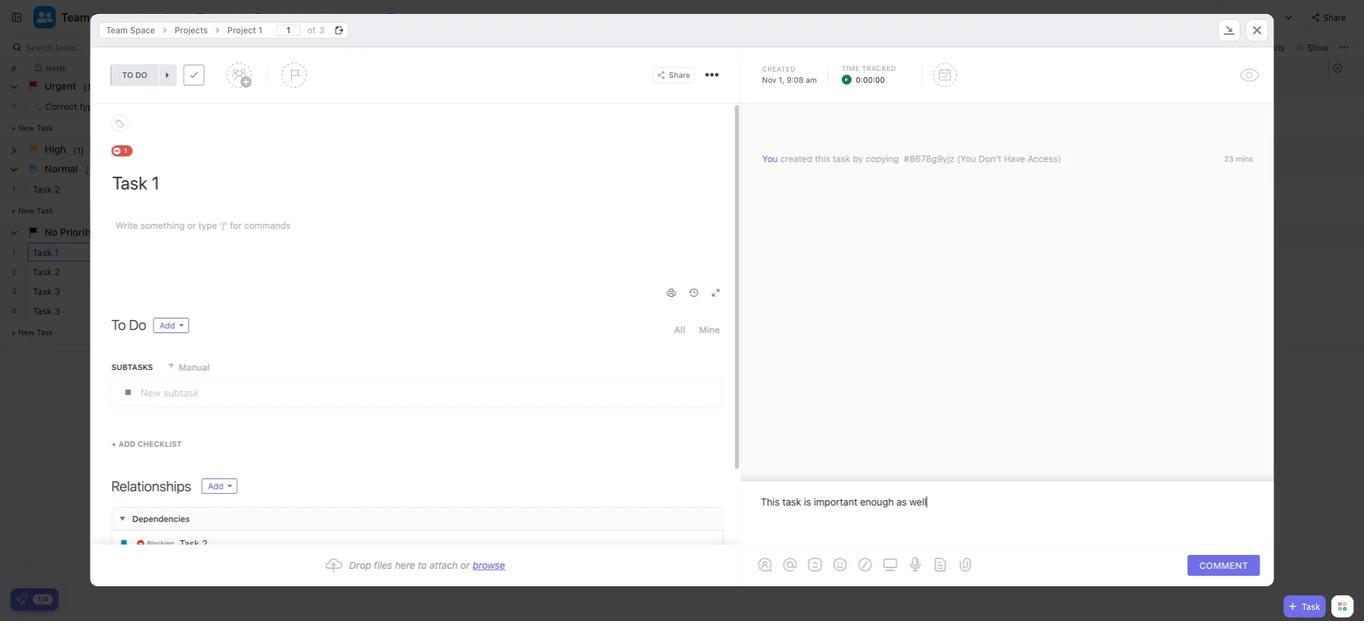 Task type: vqa. For each thing, say whether or not it's contained in the screenshot.
Name
no



Task type: describe. For each thing, give the bounding box(es) containing it.
checklist
[[137, 440, 182, 449]]

of 3
[[308, 25, 324, 35]]

‎task for ‎task 2
[[33, 267, 52, 278]]

2 inside "1 1 2 3 1 4"
[[12, 267, 16, 277]]

2 new from the top
[[18, 206, 34, 215]]

urgent cell
[[0, 77, 1364, 96]]

important
[[814, 497, 858, 508]]

browse
[[473, 560, 505, 572]]

1,
[[779, 75, 785, 84]]

as
[[897, 497, 907, 508]]

relationships
[[111, 478, 191, 495]]

urgent
[[45, 80, 76, 92]]

add button for relationships
[[202, 480, 237, 494]]

project
[[227, 25, 256, 35]]

press space to select this row. row containing 3
[[0, 282, 28, 302]]

1 horizontal spatial share button
[[1306, 6, 1352, 29]]

New subtask text field
[[140, 380, 719, 405]]

grid containing urgent
[[0, 60, 1364, 586]]

normal
[[45, 163, 78, 175]]

copying
[[866, 154, 899, 164]]

is
[[804, 497, 811, 508]]

add button for to do
[[153, 318, 189, 334]]

press space to select this row. row containing ‎task 1
[[28, 243, 724, 263]]

2 vertical spatial to
[[418, 560, 427, 572]]

press space to select this row. row containing correct typos
[[28, 97, 724, 118]]

4
[[11, 306, 16, 316]]

press space to select this row. row containing ‎task 2
[[28, 263, 724, 282]]

to do button
[[111, 65, 159, 86]]

list
[[161, 11, 177, 23]]

to do cell
[[306, 97, 446, 116]]

comment button
[[1188, 556, 1260, 577]]

do for to do cell
[[328, 103, 339, 112]]

assignees
[[1165, 42, 1205, 52]]

share inside the task details element
[[669, 71, 691, 80]]

0 vertical spatial share
[[1324, 13, 1346, 22]]

table
[[400, 11, 425, 23]]

task locations element
[[90, 14, 1274, 47]]

project 1
[[227, 25, 262, 35]]

#8678g9yjz
[[904, 154, 955, 164]]

space for team space link
[[130, 25, 155, 35]]

add for relationships
[[208, 482, 223, 492]]

files
[[374, 560, 392, 572]]

terry
[[172, 101, 194, 112]]

automations button
[[1214, 7, 1278, 28]]

drop files here to attach or browse
[[349, 560, 505, 572]]

project 1 link
[[220, 22, 269, 39]]

row group containing 1 1 2 3 1 4
[[0, 77, 28, 345]]

calendar link
[[269, 0, 316, 35]]

to for to do cell
[[315, 103, 326, 112]]

search
[[26, 42, 53, 52]]

task 2 link
[[137, 532, 688, 556]]

subtasks inside button
[[1070, 42, 1106, 52]]

mins
[[1236, 155, 1253, 164]]

team space for team space link
[[106, 25, 155, 35]]

1 new task from the top
[[18, 123, 53, 132]]

typos
[[80, 101, 103, 112]]

created
[[762, 65, 796, 73]]

showing subtasks
[[1034, 42, 1106, 52]]

of
[[308, 25, 316, 35]]

enough
[[860, 497, 894, 508]]

1 1 2 3 1 4
[[11, 102, 16, 316]]

to do for to do cell
[[315, 103, 339, 112]]

23
[[1224, 155, 1234, 164]]

team space button
[[56, 2, 125, 33]]

all
[[674, 325, 685, 335]]

mine
[[699, 325, 720, 335]]

+ add checklist
[[111, 440, 182, 449]]

23 mins
[[1224, 155, 1253, 164]]

projects
[[175, 25, 208, 35]]

or
[[461, 560, 470, 572]]

press space to select this row. row containing 2
[[0, 263, 28, 282]]

created
[[780, 154, 813, 164]]

subtasks inside task body element
[[111, 363, 153, 372]]

3 new from the top
[[18, 328, 34, 337]]

here
[[395, 560, 415, 572]]

1 new from the top
[[18, 123, 34, 132]]

task details element
[[90, 47, 1274, 104]]

to do for the to do dropdown button
[[122, 71, 147, 80]]

comment
[[1200, 561, 1248, 571]]

set priority image
[[282, 63, 307, 88]]

me
[[1129, 42, 1141, 52]]

this
[[761, 497, 780, 508]]

by
[[853, 154, 863, 164]]

projects link
[[168, 22, 215, 39]]

have
[[1004, 154, 1025, 164]]

well
[[910, 497, 927, 508]]

task inside region
[[833, 154, 851, 164]]

board link
[[210, 0, 242, 35]]

3 new task from the top
[[18, 328, 53, 337]]

gantt link
[[342, 0, 373, 35]]

1 inside task locations element
[[258, 25, 262, 35]]

don't
[[979, 154, 1002, 164]]

access)
[[1028, 154, 1062, 164]]

mine link
[[699, 318, 720, 342]]

tracked
[[862, 64, 896, 72]]

3 inside "1 1 2 3 1 4"
[[11, 287, 16, 296]]

‎task for ‎task 1
[[33, 248, 52, 258]]

manual button
[[166, 356, 210, 380]]

(1) for urgent
[[83, 81, 94, 92]]

correct typos
[[45, 101, 103, 112]]

showing
[[1034, 42, 1068, 52]]

normal cell
[[0, 160, 1364, 179]]



Task type: locate. For each thing, give the bounding box(es) containing it.
0 horizontal spatial subtasks
[[111, 363, 153, 372]]

(1) for normal
[[85, 164, 96, 175]]

1 vertical spatial new task
[[18, 206, 53, 215]]

task inside dialog
[[179, 539, 199, 550]]

0 vertical spatial add
[[159, 321, 175, 331]]

2 task 3 from the top
[[33, 306, 60, 317]]

task settings image
[[710, 73, 714, 77]]

team space left 'list' link
[[106, 25, 155, 35]]

press space to select this row. row containing task 2
[[28, 180, 724, 199]]

attach
[[430, 560, 458, 572]]

0 vertical spatial task
[[833, 154, 851, 164]]

0 vertical spatial new task
[[18, 123, 53, 132]]

am
[[806, 75, 817, 84]]

new task down ‎task 2
[[18, 328, 53, 337]]

1 horizontal spatial do
[[328, 103, 339, 112]]

1 vertical spatial (1)
[[85, 164, 96, 175]]

do for the to do dropdown button
[[135, 71, 147, 80]]

1 vertical spatial ‎task
[[33, 267, 52, 278]]

dialog
[[90, 14, 1274, 587]]

add right +
[[118, 440, 135, 449]]

automations
[[1221, 13, 1271, 22]]

(1) inside the normal cell
[[85, 164, 96, 175]]

1 vertical spatial add button
[[202, 480, 237, 494]]

created nov 1, 9:08 am
[[762, 65, 817, 84]]

1 horizontal spatial task 2
[[179, 539, 207, 550]]

add right the do at the left bottom of page
[[159, 321, 175, 331]]

1 vertical spatial task 3
[[33, 306, 60, 317]]

team space up 'search tasks...' 'text box'
[[61, 11, 125, 24]]

to
[[111, 317, 125, 333]]

add for to do
[[159, 321, 175, 331]]

Set task position in this List number field
[[276, 25, 301, 36]]

new
[[18, 123, 34, 132], [18, 206, 34, 215], [18, 328, 34, 337]]

team space link
[[99, 22, 162, 39]]

minimize task image
[[1224, 26, 1235, 35]]

this
[[815, 154, 830, 164]]

share button inside the task details element
[[653, 67, 695, 83]]

row group containing correct typos
[[28, 77, 724, 345]]

space up 'search tasks...' 'text box'
[[92, 11, 125, 24]]

0 vertical spatial to
[[122, 71, 133, 80]]

add right relationships
[[208, 482, 223, 492]]

add
[[159, 321, 175, 331], [118, 440, 135, 449], [208, 482, 223, 492]]

1 vertical spatial task
[[783, 497, 801, 508]]

task 3 right 4
[[33, 306, 60, 317]]

0 horizontal spatial add button
[[153, 318, 189, 334]]

1 vertical spatial subtasks
[[111, 363, 153, 372]]

1 horizontal spatial space
[[130, 25, 155, 35]]

correct
[[45, 101, 77, 112]]

monday
[[451, 101, 484, 112]]

space inside team space link
[[130, 25, 155, 35]]

2 vertical spatial new
[[18, 328, 34, 337]]

space for team space button on the left of page
[[92, 11, 125, 24]]

no priority
[[45, 227, 94, 238]]

to do inside dropdown button
[[122, 71, 147, 80]]

space
[[92, 11, 125, 24], [130, 25, 155, 35]]

task
[[37, 123, 53, 132], [33, 184, 52, 195], [37, 206, 53, 215], [33, 287, 52, 297], [33, 306, 52, 317], [37, 328, 53, 337], [179, 539, 199, 550], [1302, 602, 1321, 612]]

manual
[[178, 363, 210, 373]]

0 horizontal spatial share
[[669, 71, 691, 80]]

1 vertical spatial do
[[328, 103, 339, 112]]

0 horizontal spatial to
[[122, 71, 133, 80]]

0 horizontal spatial do
[[135, 71, 147, 80]]

1 task 3 from the top
[[33, 287, 60, 297]]

2 inside task body element
[[202, 539, 207, 550]]

to inside dropdown button
[[122, 71, 133, 80]]

0 horizontal spatial task 2
[[33, 184, 60, 195]]

do
[[135, 71, 147, 80], [328, 103, 339, 112]]

search tasks...
[[26, 42, 84, 52]]

‎task 1
[[33, 248, 59, 258]]

0 vertical spatial ‎task
[[33, 248, 52, 258]]

gantt
[[342, 11, 368, 23]]

subtasks down 'to do'
[[111, 363, 153, 372]]

1/4
[[38, 596, 48, 604]]

showing subtasks button
[[1019, 39, 1111, 56]]

1
[[258, 25, 262, 35], [12, 102, 16, 111], [124, 147, 127, 155], [12, 185, 16, 194], [54, 248, 59, 258], [12, 248, 16, 257]]

task left by
[[833, 154, 851, 164]]

turtle
[[196, 101, 221, 112]]

calendar
[[269, 11, 310, 23]]

(1)
[[83, 81, 94, 92], [85, 164, 96, 175]]

no
[[45, 227, 58, 238]]

no priority cell
[[0, 224, 1364, 242]]

drop
[[349, 560, 371, 572]]

0 vertical spatial do
[[135, 71, 147, 80]]

#
[[11, 63, 16, 73]]

subtasks right showing
[[1070, 42, 1106, 52]]

0 vertical spatial new
[[18, 123, 34, 132]]

time
[[842, 64, 860, 72]]

onboarding checklist button image
[[16, 595, 27, 606]]

to inside cell
[[315, 103, 326, 112]]

row group containing urgent
[[0, 77, 1364, 345]]

new task down correct
[[18, 123, 53, 132]]

row group
[[0, 77, 28, 345], [0, 77, 1364, 345], [28, 77, 724, 345], [1329, 77, 1364, 345]]

1 horizontal spatial team
[[106, 25, 128, 35]]

2
[[54, 184, 60, 195], [54, 267, 60, 278], [12, 267, 16, 277], [202, 539, 207, 550]]

set priority element
[[282, 63, 307, 88]]

task 3 down ‎task 2
[[33, 287, 60, 297]]

tasks...
[[55, 42, 84, 52]]

share
[[1324, 13, 1346, 22], [669, 71, 691, 80]]

1 horizontal spatial add button
[[202, 480, 237, 494]]

task 2 inside task body element
[[179, 539, 207, 550]]

0:00:00
[[856, 75, 885, 84]]

press space to select this row. row
[[0, 97, 28, 116], [28, 97, 724, 118], [0, 180, 28, 199], [28, 180, 724, 199], [0, 243, 28, 263], [28, 243, 724, 263], [0, 263, 28, 282], [28, 263, 724, 282], [0, 282, 28, 302], [28, 282, 724, 304], [0, 302, 28, 321], [28, 302, 724, 323], [28, 562, 724, 586]]

0 vertical spatial add button
[[153, 318, 189, 334]]

terry turtle cell
[[167, 97, 306, 116]]

‎task
[[33, 248, 52, 258], [33, 267, 52, 278]]

team space inside team space link
[[106, 25, 155, 35]]

Search tasks... text field
[[26, 38, 141, 57]]

team space for team space button on the left of page
[[61, 11, 125, 24]]

task 3
[[33, 287, 60, 297], [33, 306, 60, 317]]

to do
[[122, 71, 147, 80], [315, 103, 339, 112]]

0 horizontal spatial add
[[118, 440, 135, 449]]

1 vertical spatial space
[[130, 25, 155, 35]]

task 2 down dependencies
[[179, 539, 207, 550]]

monday cell
[[446, 97, 585, 116]]

add button right the do at the left bottom of page
[[153, 318, 189, 334]]

do
[[129, 317, 146, 333]]

task body element
[[90, 104, 741, 568]]

Edit task name text field
[[112, 171, 720, 195]]

0 vertical spatial task 3
[[33, 287, 60, 297]]

new task right "1 1 2 3 1 4"
[[18, 206, 53, 215]]

0 vertical spatial to do
[[122, 71, 147, 80]]

add button
[[153, 318, 189, 334], [202, 480, 237, 494]]

dialog containing to do
[[90, 14, 1274, 587]]

+
[[111, 440, 116, 449]]

1 horizontal spatial share
[[1324, 13, 1346, 22]]

(1) up typos
[[83, 81, 94, 92]]

1 vertical spatial to
[[315, 103, 326, 112]]

team space inside team space button
[[61, 11, 125, 24]]

(you
[[957, 154, 976, 164]]

grid
[[0, 60, 1364, 586]]

do inside the to do dropdown button
[[135, 71, 147, 80]]

1 vertical spatial team space
[[106, 25, 155, 35]]

0 horizontal spatial share button
[[653, 67, 695, 83]]

‎task down ‎task 1
[[33, 267, 52, 278]]

row
[[28, 60, 724, 77]]

dependencies
[[132, 515, 190, 524]]

0 horizontal spatial to do
[[122, 71, 147, 80]]

table link
[[400, 0, 430, 35]]

1 horizontal spatial to
[[315, 103, 326, 112]]

2 horizontal spatial add
[[208, 482, 223, 492]]

browse link
[[473, 560, 505, 572]]

team inside team space button
[[61, 11, 90, 24]]

2 vertical spatial new task
[[18, 328, 53, 337]]

me button
[[1113, 39, 1146, 56]]

3 inside task locations element
[[319, 25, 324, 35]]

2 new task from the top
[[18, 206, 53, 215]]

new task
[[18, 123, 53, 132], [18, 206, 53, 215], [18, 328, 53, 337]]

press space to select this row. row containing 4
[[0, 302, 28, 321]]

‎task up ‎task 2
[[33, 248, 52, 258]]

(1) right 'normal'
[[85, 164, 96, 175]]

‎task 2
[[33, 267, 60, 278]]

0 vertical spatial task 2
[[33, 184, 60, 195]]

3
[[319, 25, 324, 35], [54, 287, 60, 297], [11, 287, 16, 296], [54, 306, 60, 317]]

1 vertical spatial task 2
[[179, 539, 207, 550]]

terry turtle
[[172, 101, 221, 112]]

do inside to do cell
[[328, 103, 339, 112]]

1 horizontal spatial to do
[[315, 103, 339, 112]]

row inside grid
[[28, 60, 724, 77]]

0 horizontal spatial space
[[92, 11, 125, 24]]

team up 'search tasks...' 'text box'
[[106, 25, 128, 35]]

1 vertical spatial share button
[[653, 67, 695, 83]]

1 vertical spatial add
[[118, 440, 135, 449]]

0 horizontal spatial task
[[783, 497, 801, 508]]

assignees button
[[1146, 39, 1211, 56]]

team up tasks...
[[61, 11, 90, 24]]

cell
[[167, 180, 306, 198], [306, 180, 446, 198], [446, 180, 585, 198], [585, 180, 724, 198], [167, 243, 306, 262], [306, 243, 446, 262], [446, 243, 585, 262], [585, 243, 724, 262], [167, 263, 306, 281], [306, 263, 446, 281], [446, 263, 585, 281], [585, 263, 724, 281], [167, 282, 306, 301], [306, 282, 446, 301], [446, 282, 585, 301], [167, 302, 306, 320], [306, 302, 446, 320], [446, 302, 585, 320], [167, 562, 306, 585], [585, 562, 724, 585]]

nov
[[762, 75, 777, 84]]

1 inside task body element
[[124, 147, 127, 155]]

all link
[[674, 318, 685, 342]]

0 vertical spatial subtasks
[[1070, 42, 1106, 52]]

to do
[[111, 317, 146, 333]]

9:08
[[787, 75, 804, 84]]

0 vertical spatial team
[[61, 11, 90, 24]]

team for team space link
[[106, 25, 128, 35]]

1 horizontal spatial subtasks
[[1070, 42, 1106, 52]]

team
[[61, 11, 90, 24], [106, 25, 128, 35]]

1 vertical spatial new
[[18, 206, 34, 215]]

time tracked
[[842, 64, 896, 72]]

to do inside cell
[[315, 103, 339, 112]]

0 vertical spatial team space
[[61, 11, 125, 24]]

2 ‎task from the top
[[33, 267, 52, 278]]

you created this task by copying #8678g9yjz (you don't have access)
[[762, 154, 1062, 164]]

space inside team space button
[[92, 11, 125, 24]]

(1) inside urgent cell
[[83, 81, 94, 92]]

1 ‎task from the top
[[33, 248, 52, 258]]

0:00:00 button
[[842, 74, 905, 86]]

team for team space button on the left of page
[[61, 11, 90, 24]]

to
[[122, 71, 133, 80], [315, 103, 326, 112], [418, 560, 427, 572]]

0 vertical spatial space
[[92, 11, 125, 24]]

add button right relationships
[[202, 480, 237, 494]]

1 horizontal spatial add
[[159, 321, 175, 331]]

1 vertical spatial team
[[106, 25, 128, 35]]

0 horizontal spatial team
[[61, 11, 90, 24]]

to for the to do dropdown button
[[122, 71, 133, 80]]

team inside team space link
[[106, 25, 128, 35]]

you
[[762, 154, 778, 164]]

2 horizontal spatial to
[[418, 560, 427, 572]]

onboarding checklist button element
[[16, 595, 27, 606]]

task 2
[[33, 184, 60, 195], [179, 539, 207, 550]]

1 horizontal spatial task
[[833, 154, 851, 164]]

board
[[210, 11, 237, 23]]

task 2 down 'normal'
[[33, 184, 60, 195]]

priority
[[60, 227, 94, 238]]

0 vertical spatial (1)
[[83, 81, 94, 92]]

2 vertical spatial add
[[208, 482, 223, 492]]

task left is
[[783, 497, 801, 508]]

0 vertical spatial share button
[[1306, 6, 1352, 29]]

1 vertical spatial to do
[[315, 103, 339, 112]]

space left 'list' link
[[130, 25, 155, 35]]

1 vertical spatial share
[[669, 71, 691, 80]]

task history region
[[741, 104, 1274, 482]]



